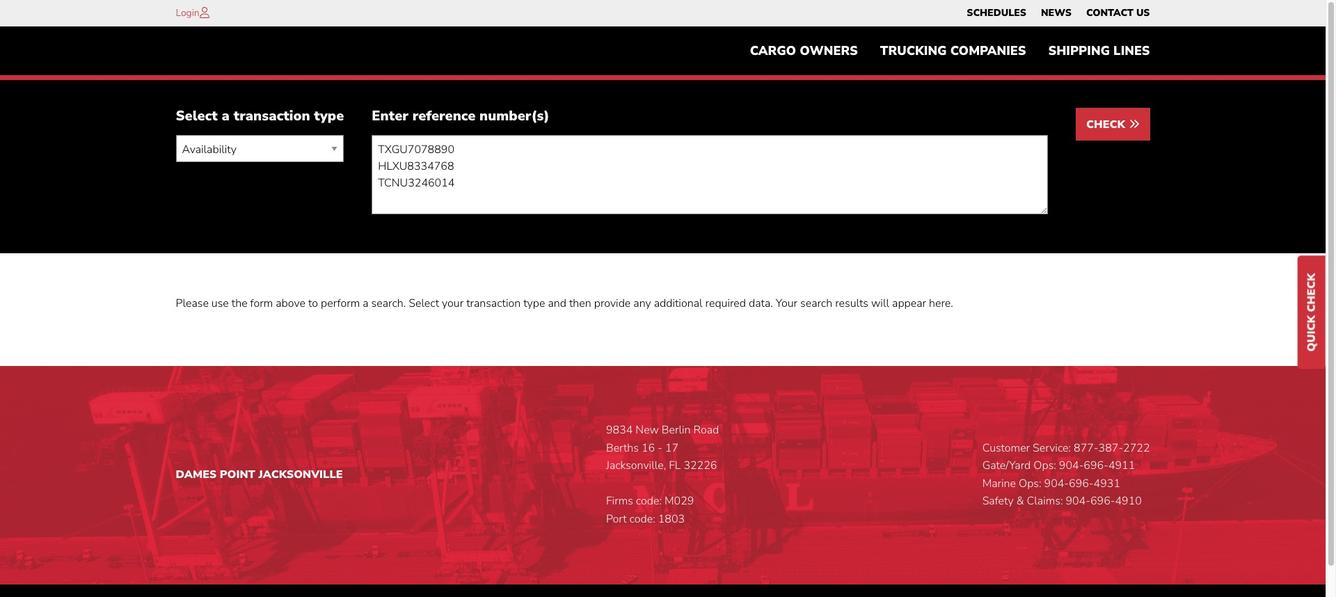 Task type: describe. For each thing, give the bounding box(es) containing it.
will
[[872, 296, 890, 312]]

footer containing 9834 new berlin road
[[0, 366, 1327, 597]]

any
[[634, 296, 652, 312]]

trucking companies
[[881, 43, 1027, 59]]

news
[[1042, 6, 1072, 19]]

cargo
[[750, 43, 797, 59]]

additional
[[654, 296, 703, 312]]

0 horizontal spatial type
[[314, 107, 344, 126]]

4931
[[1094, 476, 1121, 491]]

data.
[[749, 296, 774, 312]]

select a transaction type
[[176, 107, 344, 126]]

1 vertical spatial ops:
[[1019, 476, 1042, 491]]

use
[[212, 296, 229, 312]]

please
[[176, 296, 209, 312]]

shipping
[[1049, 43, 1111, 59]]

contact
[[1087, 6, 1134, 19]]

here.
[[930, 296, 954, 312]]

0 vertical spatial 696-
[[1084, 458, 1109, 474]]

menu bar containing schedules
[[960, 3, 1158, 23]]

companies
[[951, 43, 1027, 59]]

1 horizontal spatial type
[[524, 296, 546, 312]]

jacksonville
[[259, 467, 343, 483]]

1 vertical spatial 696-
[[1070, 476, 1094, 491]]

please use the form above to perform a search. select your transaction type and then provide any additional required data. your search results will appear here.
[[176, 296, 954, 312]]

lines
[[1114, 43, 1151, 59]]

firms
[[606, 494, 634, 509]]

1 vertical spatial code:
[[630, 512, 656, 527]]

schedules
[[967, 6, 1027, 19]]

login
[[176, 6, 200, 19]]

perform
[[321, 296, 360, 312]]

2722
[[1124, 440, 1151, 456]]

schedules link
[[967, 3, 1027, 23]]

0 horizontal spatial transaction
[[234, 107, 310, 126]]

dames
[[176, 467, 217, 483]]

above
[[276, 296, 306, 312]]

point
[[220, 467, 256, 483]]

1 vertical spatial transaction
[[467, 296, 521, 312]]

user image
[[200, 7, 209, 18]]

0 vertical spatial code:
[[636, 494, 662, 509]]

search
[[801, 296, 833, 312]]

quick check
[[1305, 273, 1320, 352]]

claims:
[[1027, 494, 1064, 509]]

reference
[[413, 107, 476, 126]]

menu bar containing cargo owners
[[739, 37, 1162, 65]]

road
[[694, 423, 720, 438]]

check inside button
[[1087, 117, 1129, 133]]

to
[[308, 296, 318, 312]]

2 vertical spatial 696-
[[1091, 494, 1116, 509]]

387-
[[1099, 440, 1124, 456]]

the
[[232, 296, 248, 312]]

berlin
[[662, 423, 691, 438]]

berths
[[606, 440, 639, 456]]

2 vertical spatial 904-
[[1066, 494, 1091, 509]]

contact us
[[1087, 6, 1151, 19]]

0 vertical spatial 904-
[[1060, 458, 1084, 474]]



Task type: locate. For each thing, give the bounding box(es) containing it.
0 horizontal spatial a
[[222, 107, 230, 126]]

gate/yard
[[983, 458, 1032, 474]]

32226
[[684, 458, 718, 474]]

1 vertical spatial check
[[1305, 273, 1320, 312]]

contact us link
[[1087, 3, 1151, 23]]

0 vertical spatial menu bar
[[960, 3, 1158, 23]]

877-
[[1075, 440, 1099, 456]]

us
[[1137, 6, 1151, 19]]

shipping lines link
[[1038, 37, 1162, 65]]

cargo owners link
[[739, 37, 870, 65]]

1 vertical spatial menu bar
[[739, 37, 1162, 65]]

code:
[[636, 494, 662, 509], [630, 512, 656, 527]]

904- up claims:
[[1045, 476, 1070, 491]]

type left enter
[[314, 107, 344, 126]]

footer
[[0, 366, 1327, 597]]

enter
[[372, 107, 409, 126]]

-
[[658, 440, 663, 456]]

696-
[[1084, 458, 1109, 474], [1070, 476, 1094, 491], [1091, 494, 1116, 509]]

your
[[776, 296, 798, 312]]

number(s)
[[480, 107, 550, 126]]

1 horizontal spatial select
[[409, 296, 439, 312]]

then
[[570, 296, 592, 312]]

port
[[606, 512, 627, 527]]

marine
[[983, 476, 1017, 491]]

code: right port
[[630, 512, 656, 527]]

service:
[[1033, 440, 1072, 456]]

jacksonville,
[[606, 458, 667, 474]]

owners
[[800, 43, 859, 59]]

code: up 1803
[[636, 494, 662, 509]]

a
[[222, 107, 230, 126], [363, 296, 369, 312]]

new
[[636, 423, 659, 438]]

transaction
[[234, 107, 310, 126], [467, 296, 521, 312]]

login link
[[176, 6, 200, 19]]

&
[[1017, 494, 1025, 509]]

quick
[[1305, 315, 1320, 352]]

1803
[[659, 512, 685, 527]]

news link
[[1042, 3, 1072, 23]]

1 vertical spatial a
[[363, 296, 369, 312]]

1 vertical spatial 904-
[[1045, 476, 1070, 491]]

1 vertical spatial type
[[524, 296, 546, 312]]

and
[[548, 296, 567, 312]]

0 vertical spatial a
[[222, 107, 230, 126]]

check
[[1087, 117, 1129, 133], [1305, 273, 1320, 312]]

m029
[[665, 494, 695, 509]]

fl
[[669, 458, 681, 474]]

customer
[[983, 440, 1031, 456]]

firms code:  m029 port code:  1803
[[606, 494, 695, 527]]

16
[[642, 440, 655, 456]]

0 vertical spatial select
[[176, 107, 218, 126]]

0 vertical spatial ops:
[[1034, 458, 1057, 474]]

1 horizontal spatial a
[[363, 296, 369, 312]]

select
[[176, 107, 218, 126], [409, 296, 439, 312]]

type
[[314, 107, 344, 126], [524, 296, 546, 312]]

4910
[[1116, 494, 1143, 509]]

dames point jacksonville
[[176, 467, 343, 483]]

0 horizontal spatial check
[[1087, 117, 1129, 133]]

results
[[836, 296, 869, 312]]

customer service: 877-387-2722 gate/yard ops: 904-696-4911 marine ops: 904-696-4931 safety & claims: 904-696-4910
[[983, 440, 1151, 509]]

ops: up the &
[[1019, 476, 1042, 491]]

Enter reference number(s) text field
[[372, 135, 1049, 215]]

safety
[[983, 494, 1014, 509]]

shipping lines
[[1049, 43, 1151, 59]]

9834
[[606, 423, 633, 438]]

type left and
[[524, 296, 546, 312]]

trucking companies link
[[870, 37, 1038, 65]]

search.
[[372, 296, 406, 312]]

angle double right image
[[1129, 119, 1140, 130]]

enter reference number(s)
[[372, 107, 550, 126]]

check button
[[1077, 108, 1151, 141]]

904-
[[1060, 458, 1084, 474], [1045, 476, 1070, 491], [1066, 494, 1091, 509]]

904- down 877-
[[1060, 458, 1084, 474]]

4911
[[1109, 458, 1136, 474]]

check inside "link"
[[1305, 273, 1320, 312]]

1 horizontal spatial transaction
[[467, 296, 521, 312]]

1 horizontal spatial check
[[1305, 273, 1320, 312]]

cargo owners
[[750, 43, 859, 59]]

appear
[[893, 296, 927, 312]]

menu bar up shipping
[[960, 3, 1158, 23]]

904- right claims:
[[1066, 494, 1091, 509]]

17
[[666, 440, 679, 456]]

0 horizontal spatial select
[[176, 107, 218, 126]]

menu bar
[[960, 3, 1158, 23], [739, 37, 1162, 65]]

0 vertical spatial check
[[1087, 117, 1129, 133]]

provide
[[594, 296, 631, 312]]

required
[[706, 296, 746, 312]]

0 vertical spatial transaction
[[234, 107, 310, 126]]

menu bar down schedules link
[[739, 37, 1162, 65]]

9834 new berlin road berths 16 - 17 jacksonville, fl 32226
[[606, 423, 720, 474]]

0 vertical spatial type
[[314, 107, 344, 126]]

trucking
[[881, 43, 947, 59]]

form
[[250, 296, 273, 312]]

ops:
[[1034, 458, 1057, 474], [1019, 476, 1042, 491]]

quick check link
[[1299, 256, 1327, 369]]

your
[[442, 296, 464, 312]]

ops: down service: on the right
[[1034, 458, 1057, 474]]

1 vertical spatial select
[[409, 296, 439, 312]]



